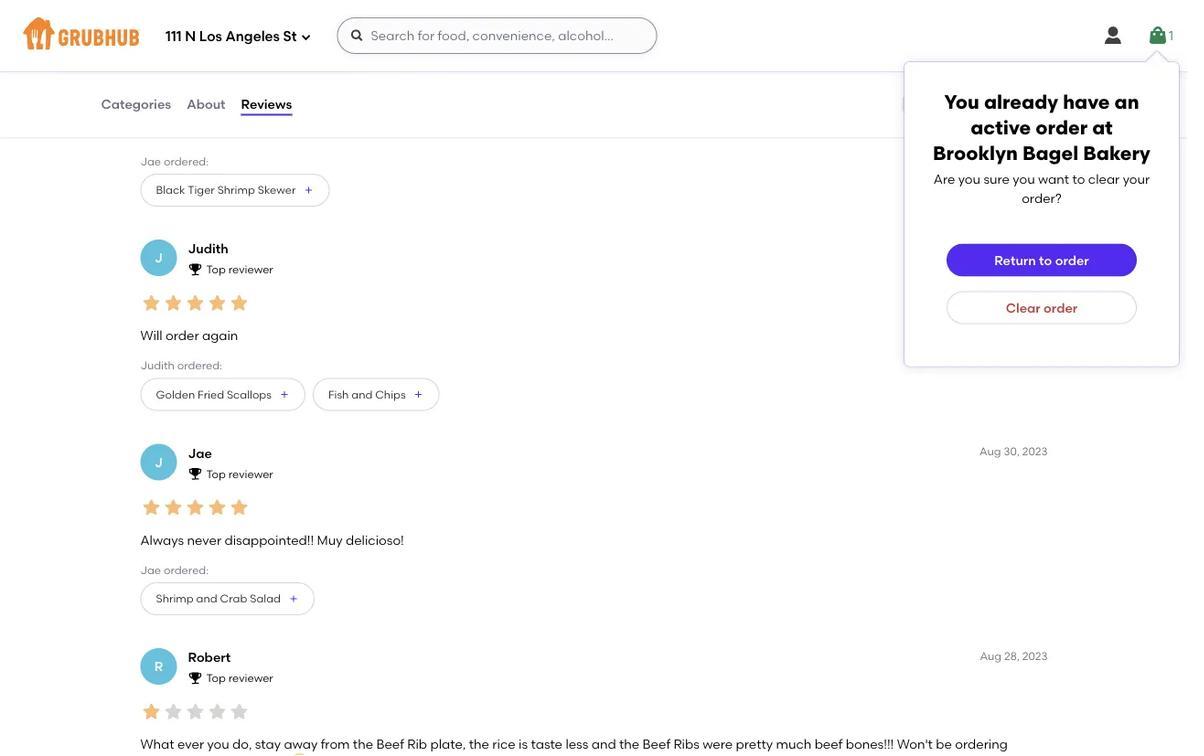 Task type: describe. For each thing, give the bounding box(es) containing it.
return
[[995, 252, 1037, 268]]

bones!!!
[[846, 737, 894, 753]]

3 the from the left
[[619, 737, 640, 753]]

your
[[1123, 172, 1150, 187]]

to inside are you sure you want to clear your order
[[1073, 172, 1086, 187]]

golden
[[156, 388, 195, 401]]

brooklyn
[[933, 142, 1018, 165]]

plus icon image for fish and chips
[[413, 389, 424, 400]]

have
[[1063, 91, 1110, 114]]

crab
[[220, 592, 247, 606]]

angeles
[[226, 28, 280, 45]]

jae ordered: for always
[[140, 564, 209, 577]]

black
[[156, 184, 185, 197]]

1 the from the left
[[353, 737, 373, 753]]

2 horizontal spatial you
[[1013, 172, 1036, 187]]

muy
[[317, 532, 343, 548]]

what
[[140, 737, 174, 753]]

plate,
[[430, 737, 466, 753]]

sure
[[984, 172, 1010, 187]]

1 horizontal spatial you
[[959, 172, 981, 187]]

much
[[776, 737, 812, 753]]

order inside are you sure you want to clear your order
[[1022, 190, 1056, 206]]

clear order button
[[947, 291, 1137, 324]]

pretty
[[736, 737, 773, 753]]

sep
[[984, 241, 1004, 254]]

disappointed!!
[[225, 532, 314, 548]]

1 beef from the left
[[376, 737, 404, 753]]

jae right '111'
[[188, 37, 212, 52]]

never
[[187, 532, 222, 548]]

do,
[[233, 737, 252, 753]]

trophy icon image for ever
[[188, 671, 203, 686]]

return to order button
[[947, 244, 1137, 277]]

black tiger shrimp skewer
[[156, 184, 296, 197]]

🤮
[[290, 756, 303, 757]]

bakery
[[1084, 142, 1151, 165]]

aug for always never disappointed!! muy delicioso!
[[980, 445, 1002, 458]]

judith ordered:
[[140, 359, 222, 373]]

30,
[[1004, 445, 1020, 458]]

about button
[[186, 71, 227, 137]]

about
[[187, 96, 226, 112]]

away
[[284, 737, 318, 753]]

salad
[[250, 592, 281, 606]]

want
[[1039, 172, 1070, 187]]

shrimp and crab salad button
[[140, 583, 315, 616]]

black tiger shrimp skewer button
[[140, 174, 330, 207]]

return to order
[[995, 252, 1090, 268]]

ordered: for never
[[164, 564, 209, 577]]

chips
[[375, 388, 406, 401]]

st
[[283, 28, 297, 45]]

aug 28, 2023
[[981, 650, 1048, 663]]

top reviewer for you
[[206, 672, 273, 685]]

2023 for always never disappointed!! muy delicioso!
[[1023, 445, 1048, 458]]

top for disappointed!!
[[206, 468, 226, 481]]

rib
[[407, 737, 427, 753]]

scallops
[[227, 388, 272, 401]]

best
[[140, 123, 167, 139]]

main navigation navigation
[[0, 0, 1189, 71]]

ordered: for order
[[177, 359, 222, 373]]

plus icon image for shrimp and crab salad
[[288, 594, 299, 605]]

j for judith
[[155, 250, 163, 266]]

sep 10, 2023
[[984, 241, 1048, 254]]

ordering
[[956, 737, 1008, 753]]

1 svg image from the left
[[1103, 25, 1125, 47]]

1
[[1169, 28, 1174, 43]]

are you sure you want to clear your order
[[934, 172, 1150, 206]]

top reviewer for disappointed!!
[[206, 468, 273, 481]]

active
[[971, 116, 1031, 140]]

0 vertical spatial from
[[321, 737, 350, 753]]

fish
[[328, 388, 349, 401]]

n
[[185, 28, 196, 45]]

trophy icon image for order
[[188, 262, 203, 277]]

2 beef from the left
[[643, 737, 671, 753]]

skewer
[[258, 184, 296, 197]]

judith for judith ordered:
[[140, 359, 175, 373]]

taste
[[531, 737, 563, 753]]

ribs
[[674, 737, 700, 753]]

golden fried scallops
[[156, 388, 272, 401]]

bagel
[[1023, 142, 1079, 165]]

shrimp inside black tiger shrimp skewer button
[[217, 184, 255, 197]]

clear
[[1006, 300, 1041, 316]]

always
[[140, 532, 184, 548]]

trophy icon image for never
[[188, 467, 203, 481]]

Search Catch 21 search field
[[942, 96, 1082, 113]]

ever
[[177, 737, 204, 753]]

reviews
[[241, 96, 292, 112]]

top for again
[[206, 263, 226, 276]]

best of best
[[140, 123, 212, 139]]

order right clear
[[1044, 300, 1078, 316]]

again
[[202, 328, 238, 344]]

1 button
[[1147, 19, 1174, 52]]



Task type: locate. For each thing, give the bounding box(es) containing it.
1 vertical spatial ordered:
[[177, 359, 222, 373]]

ordered:
[[164, 155, 209, 168], [177, 359, 222, 373], [164, 564, 209, 577]]

2 reviewer from the top
[[228, 263, 273, 276]]

3 reviewer from the top
[[228, 468, 273, 481]]

1 vertical spatial from
[[140, 756, 170, 757]]

j for jae
[[155, 455, 163, 470]]

reviewer for again
[[228, 263, 273, 276]]

ordered: down best of best
[[164, 155, 209, 168]]

trophy icon image down robert
[[188, 671, 203, 686]]

plus icon image inside fish and chips button
[[413, 389, 424, 400]]

you
[[945, 91, 980, 114]]

1 vertical spatial shrimp
[[156, 592, 194, 606]]

0 vertical spatial shrimp
[[217, 184, 255, 197]]

1 horizontal spatial from
[[321, 737, 350, 753]]

2 top reviewer from the top
[[206, 263, 273, 276]]

jae ordered: up black
[[140, 155, 209, 168]]

beef left ribs
[[643, 737, 671, 753]]

1 horizontal spatial the
[[469, 737, 490, 753]]

top for you
[[206, 672, 226, 685]]

order down the want
[[1022, 190, 1056, 206]]

what ever you do, stay away from the beef rib plate, the rice is taste less and the beef ribs were pretty much beef bones!!! won't be ordering from here anytime soon 🤮
[[140, 737, 1008, 757]]

ordered: up fried
[[177, 359, 222, 373]]

plus icon image inside black tiger shrimp skewer button
[[303, 185, 314, 196]]

shrimp and crab salad
[[156, 592, 281, 606]]

anytime
[[204, 756, 254, 757]]

0 horizontal spatial to
[[1040, 252, 1053, 268]]

r
[[154, 659, 163, 675]]

j down golden in the bottom of the page
[[155, 455, 163, 470]]

top reviewer
[[206, 59, 273, 72], [206, 263, 273, 276], [206, 468, 273, 481], [206, 672, 273, 685]]

jae ordered:
[[140, 155, 209, 168], [140, 564, 209, 577]]

less
[[566, 737, 589, 753]]

1 vertical spatial judith
[[140, 359, 175, 373]]

plus icon image right scallops
[[279, 389, 290, 400]]

4 top reviewer from the top
[[206, 672, 273, 685]]

reviewer
[[228, 59, 273, 72], [228, 263, 273, 276], [228, 468, 273, 481], [228, 672, 273, 685]]

from
[[321, 737, 350, 753], [140, 756, 170, 757]]

were
[[703, 737, 733, 753]]

star icon image
[[140, 88, 162, 110], [162, 88, 184, 110], [184, 88, 206, 110], [206, 88, 228, 110], [228, 88, 250, 110], [140, 292, 162, 314], [162, 292, 184, 314], [184, 292, 206, 314], [206, 292, 228, 314], [228, 292, 250, 314], [140, 497, 162, 519], [162, 497, 184, 519], [184, 497, 206, 519], [206, 497, 228, 519], [228, 497, 250, 519], [140, 701, 162, 723], [162, 701, 184, 723], [184, 701, 206, 723], [206, 701, 228, 723], [228, 701, 250, 723]]

top reviewer for again
[[206, 263, 273, 276]]

the left "rice"
[[469, 737, 490, 753]]

order up bagel
[[1036, 116, 1088, 140]]

beef
[[815, 737, 843, 753]]

0 horizontal spatial and
[[196, 592, 218, 606]]

0 horizontal spatial you
[[207, 737, 229, 753]]

2023 right 28,
[[1023, 650, 1048, 663]]

plus icon image inside golden fried scallops button
[[279, 389, 290, 400]]

soon
[[258, 756, 287, 757]]

2 horizontal spatial the
[[619, 737, 640, 753]]

2 vertical spatial 2023
[[1023, 650, 1048, 663]]

2 top from the top
[[206, 263, 226, 276]]

categories
[[101, 96, 171, 112]]

1 j from the top
[[155, 250, 163, 266]]

3 top from the top
[[206, 468, 226, 481]]

you inside what ever you do, stay away from the beef rib plate, the rice is taste less and the beef ribs were pretty much beef bones!!! won't be ordering from here anytime soon 🤮
[[207, 737, 229, 753]]

2 the from the left
[[469, 737, 490, 753]]

plus icon image right the salad
[[288, 594, 299, 605]]

2023
[[1023, 241, 1048, 254], [1023, 445, 1048, 458], [1023, 650, 1048, 663]]

top reviewer for best
[[206, 59, 273, 72]]

reviewer up disappointed!!
[[228, 468, 273, 481]]

an
[[1115, 91, 1140, 114]]

4 trophy icon image from the top
[[188, 671, 203, 686]]

3 trophy icon image from the top
[[188, 467, 203, 481]]

order up clear order
[[1056, 252, 1090, 268]]

top down los
[[206, 59, 226, 72]]

you already have an active order at brooklyn bagel bakery
[[933, 91, 1151, 165]]

2023 for will order again
[[1023, 241, 1048, 254]]

0 vertical spatial to
[[1073, 172, 1086, 187]]

4 top from the top
[[206, 672, 226, 685]]

2 2023 from the top
[[1023, 445, 1048, 458]]

tooltip containing you already have an active order at brooklyn bagel bakery
[[905, 51, 1179, 367]]

plus icon image right "chips"
[[413, 389, 424, 400]]

0 horizontal spatial from
[[140, 756, 170, 757]]

shrimp
[[217, 184, 255, 197], [156, 592, 194, 606]]

be
[[936, 737, 952, 753]]

jae ordered: down always
[[140, 564, 209, 577]]

2023 right 10,
[[1023, 241, 1048, 254]]

at
[[1093, 116, 1113, 140]]

plus icon image
[[303, 185, 314, 196], [279, 389, 290, 400], [413, 389, 424, 400], [288, 594, 299, 605]]

and left 'crab'
[[196, 592, 218, 606]]

jae ordered: for best
[[140, 155, 209, 168]]

fried
[[198, 388, 224, 401]]

0 vertical spatial judith
[[188, 241, 229, 257]]

is
[[519, 737, 528, 753]]

the left 'rib'
[[353, 737, 373, 753]]

are
[[934, 172, 956, 187]]

already
[[984, 91, 1059, 114]]

reviewer up again
[[228, 263, 273, 276]]

best
[[186, 123, 212, 139]]

reviewer down robert
[[228, 672, 273, 685]]

reviews button
[[240, 71, 293, 137]]

top reviewer up disappointed!!
[[206, 468, 273, 481]]

trophy icon image down n
[[188, 58, 203, 72]]

Search for food, convenience, alcohol... search field
[[337, 17, 657, 54]]

from down what
[[140, 756, 170, 757]]

order inside you already have an active order at brooklyn bagel bakery
[[1036, 116, 1088, 140]]

the
[[353, 737, 373, 753], [469, 737, 490, 753], [619, 737, 640, 753]]

1 vertical spatial aug
[[981, 650, 1002, 663]]

clear
[[1089, 172, 1120, 187]]

0 vertical spatial and
[[352, 388, 373, 401]]

aug left 30,
[[980, 445, 1002, 458]]

jae down fried
[[188, 446, 212, 461]]

j down black
[[155, 250, 163, 266]]

here
[[173, 756, 200, 757]]

1 vertical spatial jae ordered:
[[140, 564, 209, 577]]

0 horizontal spatial judith
[[140, 359, 175, 373]]

top down robert
[[206, 672, 226, 685]]

beef
[[376, 737, 404, 753], [643, 737, 671, 753]]

you
[[959, 172, 981, 187], [1013, 172, 1036, 187], [207, 737, 229, 753]]

to right the want
[[1073, 172, 1086, 187]]

jae down the best
[[140, 155, 161, 168]]

111 n los angeles st
[[166, 28, 297, 45]]

1 vertical spatial and
[[196, 592, 218, 606]]

1 trophy icon image from the top
[[188, 58, 203, 72]]

top up again
[[206, 263, 226, 276]]

1 horizontal spatial to
[[1073, 172, 1086, 187]]

order up judith ordered:
[[166, 328, 199, 344]]

svg image
[[1103, 25, 1125, 47], [1147, 25, 1169, 47]]

judith down the "tiger"
[[188, 241, 229, 257]]

2023 for what ever you do, stay away from the beef rib plate, the rice is taste less and the beef ribs were pretty much beef bones!!! won't be ordering from here anytime soon 🤮
[[1023, 650, 1048, 663]]

to
[[1073, 172, 1086, 187], [1040, 252, 1053, 268]]

you right are
[[959, 172, 981, 187]]

2 aug from the top
[[981, 650, 1002, 663]]

stay
[[255, 737, 281, 753]]

0 horizontal spatial the
[[353, 737, 373, 753]]

1 horizontal spatial shrimp
[[217, 184, 255, 197]]

111
[[166, 28, 182, 45]]

trophy icon image up the will order again
[[188, 262, 203, 277]]

2 trophy icon image from the top
[[188, 262, 203, 277]]

aug for what ever you do, stay away from the beef rib plate, the rice is taste less and the beef ribs were pretty much beef bones!!! won't be ordering from here anytime soon 🤮
[[981, 650, 1002, 663]]

aug
[[980, 445, 1002, 458], [981, 650, 1002, 663]]

2 vertical spatial and
[[592, 737, 616, 753]]

0 vertical spatial 2023
[[1023, 241, 1048, 254]]

2023 right 30,
[[1023, 445, 1048, 458]]

1 reviewer from the top
[[228, 59, 273, 72]]

trophy icon image for of
[[188, 58, 203, 72]]

1 2023 from the top
[[1023, 241, 1048, 254]]

plus icon image inside shrimp and crab salad button
[[288, 594, 299, 605]]

1 horizontal spatial svg image
[[350, 28, 365, 43]]

reviewer for disappointed!!
[[228, 468, 273, 481]]

to right return
[[1040, 252, 1053, 268]]

the right "less"
[[619, 737, 640, 753]]

1 horizontal spatial beef
[[643, 737, 671, 753]]

1 jae ordered: from the top
[[140, 155, 209, 168]]

and right "less"
[[592, 737, 616, 753]]

you up anytime
[[207, 737, 229, 753]]

1 top reviewer from the top
[[206, 59, 273, 72]]

and right fish at the left of the page
[[352, 388, 373, 401]]

judith down will on the left of the page
[[140, 359, 175, 373]]

2 j from the top
[[155, 455, 163, 470]]

3 2023 from the top
[[1023, 650, 1048, 663]]

svg image
[[350, 28, 365, 43], [301, 32, 312, 43]]

judith for judith
[[188, 241, 229, 257]]

top reviewer down 111 n los angeles st
[[206, 59, 273, 72]]

will
[[140, 328, 163, 344]]

you right sure on the top of the page
[[1013, 172, 1036, 187]]

1 aug from the top
[[980, 445, 1002, 458]]

always never disappointed!! muy delicioso!
[[140, 532, 404, 548]]

3 top reviewer from the top
[[206, 468, 273, 481]]

beef left 'rib'
[[376, 737, 404, 753]]

1 vertical spatial 2023
[[1023, 445, 1048, 458]]

1 vertical spatial j
[[155, 455, 163, 470]]

1 horizontal spatial judith
[[188, 241, 229, 257]]

top for best
[[206, 59, 226, 72]]

0 vertical spatial ordered:
[[164, 155, 209, 168]]

from right away
[[321, 737, 350, 753]]

ordered: down never
[[164, 564, 209, 577]]

will order again
[[140, 328, 238, 344]]

0 horizontal spatial svg image
[[1103, 25, 1125, 47]]

0 vertical spatial j
[[155, 250, 163, 266]]

aug 30, 2023
[[980, 445, 1048, 458]]

fish and chips button
[[313, 378, 440, 411]]

reviewer for best
[[228, 59, 273, 72]]

trophy icon image
[[188, 58, 203, 72], [188, 262, 203, 277], [188, 467, 203, 481], [188, 671, 203, 686]]

tooltip
[[905, 51, 1179, 367]]

10,
[[1007, 241, 1020, 254]]

1 horizontal spatial and
[[352, 388, 373, 401]]

0 horizontal spatial shrimp
[[156, 592, 194, 606]]

top reviewer up again
[[206, 263, 273, 276]]

judith
[[188, 241, 229, 257], [140, 359, 175, 373]]

fish and chips
[[328, 388, 406, 401]]

2 horizontal spatial and
[[592, 737, 616, 753]]

clear order
[[1006, 300, 1078, 316]]

delicioso!
[[346, 532, 404, 548]]

svg image inside 1 button
[[1147, 25, 1169, 47]]

and
[[352, 388, 373, 401], [196, 592, 218, 606], [592, 737, 616, 753]]

won't
[[897, 737, 933, 753]]

and for fish
[[352, 388, 373, 401]]

shrimp left 'crab'
[[156, 592, 194, 606]]

?
[[1056, 190, 1062, 206]]

0 vertical spatial jae ordered:
[[140, 155, 209, 168]]

jae down always
[[140, 564, 161, 577]]

tiger
[[188, 184, 215, 197]]

jae
[[188, 37, 212, 52], [140, 155, 161, 168], [188, 446, 212, 461], [140, 564, 161, 577]]

top up never
[[206, 468, 226, 481]]

and for shrimp
[[196, 592, 218, 606]]

plus icon image for golden fried scallops
[[279, 389, 290, 400]]

0 horizontal spatial svg image
[[301, 32, 312, 43]]

plus icon image right skewer at the left top
[[303, 185, 314, 196]]

robert
[[188, 650, 231, 666]]

1 top from the top
[[206, 59, 226, 72]]

golden fried scallops button
[[140, 378, 306, 411]]

and inside what ever you do, stay away from the beef rib plate, the rice is taste less and the beef ribs were pretty much beef bones!!! won't be ordering from here anytime soon 🤮
[[592, 737, 616, 753]]

28,
[[1005, 650, 1020, 663]]

trophy icon image up never
[[188, 467, 203, 481]]

shrimp inside shrimp and crab salad button
[[156, 592, 194, 606]]

shrimp right the "tiger"
[[217, 184, 255, 197]]

reviewer down "angeles"
[[228, 59, 273, 72]]

0 vertical spatial aug
[[980, 445, 1002, 458]]

reviewer for you
[[228, 672, 273, 685]]

1 horizontal spatial svg image
[[1147, 25, 1169, 47]]

aug left 28,
[[981, 650, 1002, 663]]

1 vertical spatial to
[[1040, 252, 1053, 268]]

ordered: for of
[[164, 155, 209, 168]]

of
[[170, 123, 183, 139]]

los
[[199, 28, 222, 45]]

plus icon image for black tiger shrimp skewer
[[303, 185, 314, 196]]

top
[[206, 59, 226, 72], [206, 263, 226, 276], [206, 468, 226, 481], [206, 672, 226, 685]]

2 vertical spatial ordered:
[[164, 564, 209, 577]]

top reviewer down robert
[[206, 672, 273, 685]]

2 svg image from the left
[[1147, 25, 1169, 47]]

2 jae ordered: from the top
[[140, 564, 209, 577]]

4 reviewer from the top
[[228, 672, 273, 685]]

rice
[[493, 737, 516, 753]]

categories button
[[100, 71, 172, 137]]

order
[[1036, 116, 1088, 140], [1022, 190, 1056, 206], [1056, 252, 1090, 268], [1044, 300, 1078, 316], [166, 328, 199, 344]]

to inside button
[[1040, 252, 1053, 268]]

0 horizontal spatial beef
[[376, 737, 404, 753]]



Task type: vqa. For each thing, say whether or not it's contained in the screenshot.
the leftmost $7 off your order of $60+
no



